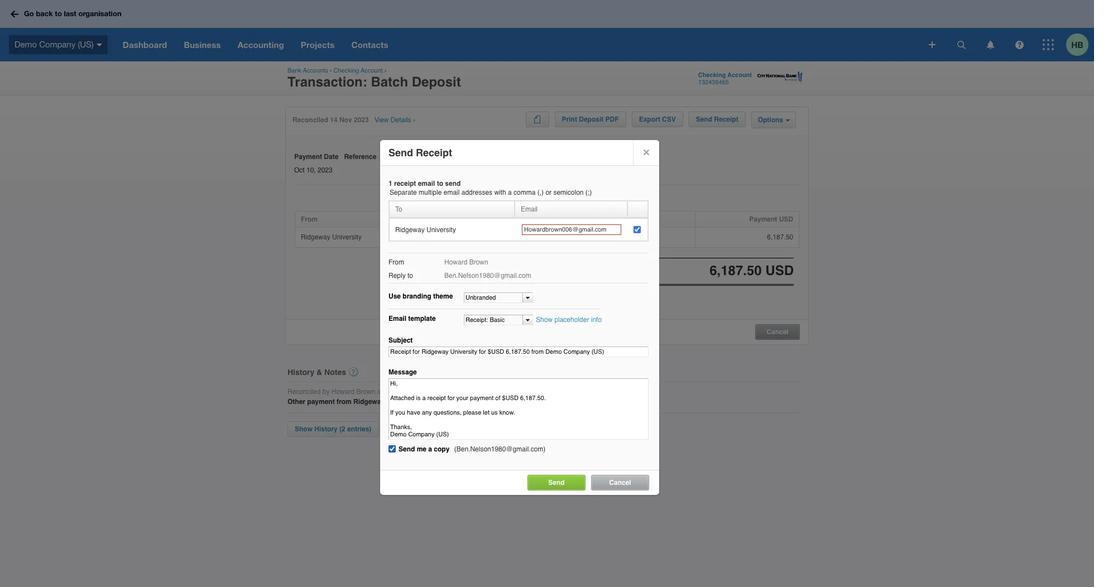 Task type: vqa. For each thing, say whether or not it's contained in the screenshot.
more for apps
no



Task type: locate. For each thing, give the bounding box(es) containing it.
0 horizontal spatial on
[[377, 388, 385, 396]]

1 horizontal spatial account
[[728, 71, 752, 79]]

(us)
[[78, 40, 94, 49]]

svg image
[[1043, 39, 1054, 50], [958, 40, 966, 49], [96, 43, 102, 46]]

brown inside the reconciled by howard brown on nov 14, 2023 at 17:43pm other payment from ridgeway university on 31 august 2011 for 6,187.50
[[357, 388, 376, 396]]

back
[[36, 9, 53, 18]]

checking account link
[[334, 67, 383, 74]]

1 vertical spatial date
[[629, 215, 644, 223]]

export csv link
[[632, 112, 683, 127]]

to inside hb banner
[[55, 9, 62, 18]]

reconciled by howard brown on nov 14, 2023 at 17:43pm other payment from ridgeway university on 31 august 2011 for 6,187.50
[[288, 388, 518, 406]]

reconciled left 14
[[293, 116, 328, 124]]

other
[[288, 398, 306, 406]]

navigation inside hb banner
[[114, 28, 922, 61]]

1 vertical spatial receipt
[[416, 147, 452, 159]]

history & notes
[[288, 368, 346, 377]]

separate
[[390, 189, 417, 197]]

go
[[24, 9, 34, 18]]

1 horizontal spatial to
[[408, 272, 413, 280]]

a
[[508, 189, 512, 197], [429, 446, 432, 454]]

svg image inside the go back to last organisation link
[[11, 10, 18, 18]]

account up view
[[361, 67, 383, 74]]

0 vertical spatial on
[[377, 388, 385, 396]]

navigation
[[114, 28, 922, 61]]

show left placeholder
[[536, 316, 553, 324]]

university inside the reconciled by howard brown on nov 14, 2023 at 17:43pm other payment from ridgeway university on 31 august 2011 for 6,187.50
[[387, 398, 419, 406]]

1 vertical spatial a
[[429, 446, 432, 454]]

0 vertical spatial deposit
[[412, 74, 461, 90]]

email
[[418, 180, 435, 188], [444, 189, 460, 197]]

history left (2
[[315, 426, 338, 433]]

0 horizontal spatial cancel
[[610, 479, 632, 487]]

1 vertical spatial send receipt
[[389, 147, 452, 159]]

email up multiple
[[418, 180, 435, 188]]

› right checking account link
[[385, 67, 387, 74]]

0 vertical spatial oct
[[294, 166, 305, 174]]

payment usd
[[750, 215, 794, 223]]

0 horizontal spatial deposit
[[412, 74, 461, 90]]

0 horizontal spatial to
[[55, 9, 62, 18]]

14,
[[401, 388, 410, 396]]

checking up send receipt "link"
[[699, 71, 726, 79]]

0 horizontal spatial a
[[429, 446, 432, 454]]

2 horizontal spatial ›
[[413, 116, 415, 124]]

0 horizontal spatial checking
[[334, 67, 359, 74]]

0 vertical spatial reconciled
[[293, 116, 328, 124]]

ridgeway
[[395, 226, 425, 234], [301, 233, 330, 241], [354, 398, 385, 406]]

1 vertical spatial cancel
[[610, 479, 632, 487]]

receipt up send
[[416, 147, 452, 159]]

deposit left pdf
[[579, 116, 604, 123]]

ben.nelson1980@gmail.com
[[445, 272, 531, 280]]

nov right 14
[[340, 116, 352, 124]]

date left reference
[[324, 153, 339, 161]]

send receipt up receipt
[[389, 147, 452, 159]]

checking right accounts
[[334, 67, 359, 74]]

account inside 'checking account 132435465'
[[728, 71, 752, 79]]

0 horizontal spatial nov
[[340, 116, 352, 124]]

1 vertical spatial email
[[444, 189, 460, 197]]

reconciled
[[293, 116, 328, 124], [288, 388, 321, 396]]

show placeholder info
[[536, 316, 602, 324]]

to left send
[[437, 180, 443, 188]]

0 vertical spatial a
[[508, 189, 512, 197]]

1 horizontal spatial deposit
[[579, 116, 604, 123]]

brown up ben.nelson1980@gmail.com
[[470, 259, 489, 266]]

0 horizontal spatial email
[[418, 180, 435, 188]]

1 vertical spatial 6,187.50
[[492, 398, 518, 406]]

ridgeway university
[[395, 226, 456, 234], [301, 233, 362, 241]]

to right reply
[[408, 272, 413, 280]]

0 horizontal spatial payment
[[294, 153, 322, 161]]

0 horizontal spatial brown
[[357, 388, 376, 396]]

email for email
[[521, 206, 538, 213]]

payment up 10,
[[294, 153, 322, 161]]

0 horizontal spatial details
[[391, 116, 411, 124]]

send receipt down '132435465'
[[696, 116, 739, 123]]

0 horizontal spatial show
[[295, 426, 313, 433]]

(2
[[340, 426, 346, 433]]

0 horizontal spatial ridgeway university
[[301, 233, 362, 241]]

1 horizontal spatial cancel
[[767, 328, 789, 336]]

1 horizontal spatial checking
[[699, 71, 726, 79]]

1 receipt email to send separate multiple email addresses with a comma (,) or semicolon (;)
[[389, 180, 592, 197]]

1 horizontal spatial brown
[[470, 259, 489, 266]]

1 horizontal spatial payment
[[750, 215, 778, 223]]

2023 left view
[[354, 116, 369, 124]]

None text field
[[522, 225, 622, 235]]

show
[[536, 316, 553, 324], [295, 426, 313, 433]]

to
[[55, 9, 62, 18], [437, 180, 443, 188], [408, 272, 413, 280]]

1 horizontal spatial show
[[536, 316, 553, 324]]

1 vertical spatial brown
[[357, 388, 376, 396]]

multiple
[[419, 189, 442, 197]]

payment for payment usd
[[750, 215, 778, 223]]

email down send
[[444, 189, 460, 197]]

show for show placeholder info
[[536, 316, 553, 324]]

deposit right batch
[[412, 74, 461, 90]]

1 horizontal spatial nov
[[387, 388, 399, 396]]

brown up entries)
[[357, 388, 376, 396]]

oct inside payment date oct 10, 2023
[[294, 166, 305, 174]]

6,187.50 inside the reconciled by howard brown on nov 14, 2023 at 17:43pm other payment from ridgeway university on 31 august 2011 for 6,187.50
[[492, 398, 518, 406]]

1 vertical spatial email
[[389, 315, 407, 323]]

a right with
[[508, 189, 512, 197]]

oct 9, 2023
[[615, 233, 650, 241]]

payment
[[307, 398, 335, 406]]

1 horizontal spatial from
[[389, 259, 404, 266]]

brown
[[470, 259, 489, 266], [357, 388, 376, 396]]

on left 31
[[421, 398, 429, 406]]

reconciled inside the reconciled by howard brown on nov 14, 2023 at 17:43pm other payment from ridgeway university on 31 august 2011 for 6,187.50
[[288, 388, 321, 396]]

howard up from
[[332, 388, 355, 396]]

0 vertical spatial date
[[324, 153, 339, 161]]

add note link
[[384, 422, 429, 437]]

0 vertical spatial cancel
[[767, 328, 789, 336]]

1 vertical spatial payment
[[750, 215, 778, 223]]

1 horizontal spatial date
[[629, 215, 644, 223]]

howard down '0020'
[[445, 259, 468, 266]]

date
[[324, 153, 339, 161], [629, 215, 644, 223]]

2 horizontal spatial to
[[437, 180, 443, 188]]

1 horizontal spatial receipt
[[715, 116, 739, 123]]

batch
[[371, 74, 408, 90]]

to inside 1 receipt email to send separate multiple email addresses with a comma (,) or semicolon (;)
[[437, 180, 443, 188]]

go back to last organisation
[[24, 9, 122, 18]]

account inside bank accounts › checking account › transaction:                batch deposit
[[361, 67, 383, 74]]

reply
[[389, 272, 406, 280]]

usd
[[779, 215, 794, 223]]

0 horizontal spatial svg image
[[96, 43, 102, 46]]

checking inside bank accounts › checking account › transaction:                batch deposit
[[334, 67, 359, 74]]

0 horizontal spatial university
[[332, 233, 362, 241]]

date right due
[[629, 215, 644, 223]]

accounts
[[303, 67, 328, 74]]

reconciled 14 nov 2023 view details ›
[[293, 116, 415, 124]]

0 vertical spatial details
[[391, 116, 411, 124]]

1 horizontal spatial a
[[508, 189, 512, 197]]

0 vertical spatial send receipt
[[696, 116, 739, 123]]

send
[[696, 116, 713, 123], [389, 147, 413, 159], [399, 446, 415, 454], [549, 479, 565, 487]]

1 horizontal spatial on
[[421, 398, 429, 406]]

hb
[[1072, 39, 1084, 49]]

payment date oct 10, 2023
[[294, 153, 339, 174]]

0 horizontal spatial ›
[[330, 67, 332, 74]]

6,187.50 right for
[[492, 398, 518, 406]]

reconciled for reconciled 14 nov 2023 view details ›
[[293, 116, 328, 124]]

svg image inside demo company (us) popup button
[[96, 43, 102, 46]]

0 horizontal spatial email
[[389, 315, 407, 323]]

add note
[[392, 426, 422, 433]]

to left 'last'
[[55, 9, 62, 18]]

date for payment date oct 10, 2023
[[324, 153, 339, 161]]

1 horizontal spatial ridgeway
[[354, 398, 385, 406]]

nov
[[340, 116, 352, 124], [387, 388, 399, 396]]

email
[[521, 206, 538, 213], [389, 315, 407, 323]]

due
[[615, 215, 628, 223]]

› right view
[[413, 116, 415, 124]]

payment
[[294, 153, 322, 161], [750, 215, 778, 223]]

show down 'other' at the left of the page
[[295, 426, 313, 433]]

0 horizontal spatial cancel link
[[591, 475, 650, 491]]

0 vertical spatial howard
[[445, 259, 468, 266]]

or
[[546, 189, 552, 197]]

details down semicolon on the top right of the page
[[552, 215, 574, 223]]

1 vertical spatial on
[[421, 398, 429, 406]]

1 vertical spatial show
[[295, 426, 313, 433]]

from
[[301, 215, 318, 223], [389, 259, 404, 266]]

1 horizontal spatial email
[[521, 206, 538, 213]]

details
[[391, 116, 411, 124], [552, 215, 574, 223]]

receipt
[[394, 180, 416, 188]]

a right me on the bottom left
[[429, 446, 432, 454]]

email up subject
[[389, 315, 407, 323]]

howard inside the reconciled by howard brown on nov 14, 2023 at 17:43pm other payment from ridgeway university on 31 august 2011 for 6,187.50
[[332, 388, 355, 396]]

10,
[[307, 166, 316, 174]]

august
[[440, 398, 463, 406]]

svg image
[[11, 10, 18, 18], [987, 40, 994, 49], [1016, 40, 1024, 49], [929, 41, 936, 48]]

1 horizontal spatial send receipt
[[696, 116, 739, 123]]

hb banner
[[0, 0, 1095, 61]]

0 horizontal spatial receipt
[[416, 147, 452, 159]]

from up reply
[[389, 259, 404, 266]]

account up send receipt "link"
[[728, 71, 752, 79]]

0 horizontal spatial send receipt
[[389, 147, 452, 159]]

1 horizontal spatial ›
[[385, 67, 387, 74]]

1 vertical spatial howard
[[332, 388, 355, 396]]

›
[[330, 67, 332, 74], [385, 67, 387, 74], [413, 116, 415, 124]]

details right view
[[391, 116, 411, 124]]

1 horizontal spatial oct
[[615, 233, 625, 241]]

None text field
[[465, 293, 523, 303], [465, 316, 523, 325], [465, 293, 523, 303], [465, 316, 523, 325]]

6,187.50 down the 'usd' at the right of page
[[768, 233, 794, 241]]

1 vertical spatial nov
[[387, 388, 399, 396]]

reconciled up 'other' at the left of the page
[[288, 388, 321, 396]]

0 horizontal spatial 6,187.50
[[492, 398, 518, 406]]

send receipt inside "link"
[[696, 116, 739, 123]]

deposit
[[412, 74, 461, 90], [579, 116, 604, 123]]

1 horizontal spatial 6,187.50
[[768, 233, 794, 241]]

0 horizontal spatial date
[[324, 153, 339, 161]]

6,187.50 usd
[[710, 263, 794, 279]]

show for show history (2 entries)
[[295, 426, 313, 433]]

print deposit pdf link
[[555, 112, 626, 127]]

None checkbox
[[634, 226, 641, 233], [389, 446, 396, 453], [634, 226, 641, 233], [389, 446, 396, 453]]

2 horizontal spatial ridgeway
[[395, 226, 425, 234]]

0 horizontal spatial from
[[301, 215, 318, 223]]

history
[[288, 368, 315, 377], [315, 426, 338, 433]]

date inside payment date oct 10, 2023
[[324, 153, 339, 161]]

receipt down '132435465'
[[715, 116, 739, 123]]

payment left the 'usd' at the right of page
[[750, 215, 778, 223]]

1 vertical spatial details
[[552, 215, 574, 223]]

0 vertical spatial payment
[[294, 153, 322, 161]]

1 horizontal spatial university
[[387, 398, 419, 406]]

› right accounts
[[330, 67, 332, 74]]

0 horizontal spatial account
[[361, 67, 383, 74]]

show history (2 entries) link
[[288, 422, 379, 437]]

0 vertical spatial history
[[288, 368, 315, 377]]

oct left 9,
[[615, 233, 625, 241]]

oct
[[294, 166, 305, 174], [615, 233, 625, 241]]

oct left 10,
[[294, 166, 305, 174]]

on left 14,
[[377, 388, 385, 396]]

0 vertical spatial to
[[55, 9, 62, 18]]

1 vertical spatial from
[[389, 259, 404, 266]]

(ben.nelson1980@gmail.com)
[[454, 446, 546, 454]]

history left &
[[288, 368, 315, 377]]

0 horizontal spatial oct
[[294, 166, 305, 174]]

payment inside payment date oct 10, 2023
[[294, 153, 322, 161]]

2023
[[354, 116, 369, 124], [318, 166, 333, 174], [635, 233, 650, 241], [412, 388, 427, 396]]

go back to last organisation link
[[7, 4, 128, 24]]

0 vertical spatial show
[[536, 316, 553, 324]]

2023 left 'at'
[[412, 388, 427, 396]]

1 horizontal spatial email
[[444, 189, 460, 197]]

company
[[39, 40, 76, 49]]

nov left 14,
[[387, 388, 399, 396]]

1 vertical spatial reconciled
[[288, 388, 321, 396]]

addresses
[[462, 189, 493, 197]]

Subject text field
[[389, 347, 649, 357]]

date for due date
[[629, 215, 644, 223]]

from down 10,
[[301, 215, 318, 223]]

receipt inside "link"
[[715, 116, 739, 123]]

email down the comma on the left
[[521, 206, 538, 213]]

0 horizontal spatial howard
[[332, 388, 355, 396]]

2 horizontal spatial university
[[427, 226, 456, 234]]

0 vertical spatial cancel link
[[756, 326, 800, 336]]

hb button
[[1067, 28, 1095, 61]]

ridgeway inside the reconciled by howard brown on nov 14, 2023 at 17:43pm other payment from ridgeway university on 31 august 2011 for 6,187.50
[[354, 398, 385, 406]]

checking account 132435465
[[699, 71, 752, 86]]

nov inside the reconciled by howard brown on nov 14, 2023 at 17:43pm other payment from ridgeway university on 31 august 2011 for 6,187.50
[[387, 388, 399, 396]]

2023 right 10,
[[318, 166, 333, 174]]

demo company (us) button
[[0, 28, 114, 61]]



Task type: describe. For each thing, give the bounding box(es) containing it.
2 vertical spatial to
[[408, 272, 413, 280]]

comma
[[514, 189, 536, 197]]

0020
[[449, 233, 464, 241]]

31
[[431, 398, 438, 406]]

with
[[495, 189, 506, 197]]

1 horizontal spatial ridgeway university
[[395, 226, 456, 234]]

inv-
[[436, 233, 449, 241]]

1 vertical spatial history
[[315, 426, 338, 433]]

send link
[[528, 475, 586, 491]]

show placeholder info link
[[536, 316, 602, 324]]

by
[[323, 388, 330, 396]]

1 horizontal spatial details
[[552, 215, 574, 223]]

invoice
[[436, 215, 459, 223]]

2023 right 9,
[[635, 233, 650, 241]]

theme
[[433, 293, 453, 300]]

transaction:
[[288, 74, 367, 90]]

Message text field
[[389, 379, 649, 440]]

reconciled for reconciled by howard brown on nov 14, 2023 at 17:43pm other payment from ridgeway university on 31 august 2011 for 6,187.50
[[288, 388, 321, 396]]

1 vertical spatial deposit
[[579, 116, 604, 123]]

0 vertical spatial 6,187.50
[[768, 233, 794, 241]]

use
[[389, 293, 401, 300]]

bank accounts link
[[288, 67, 328, 74]]

2023 inside the reconciled by howard brown on nov 14, 2023 at 17:43pm other payment from ridgeway university on 31 august 2011 for 6,187.50
[[412, 388, 427, 396]]

0 vertical spatial brown
[[470, 259, 489, 266]]

132435465
[[699, 79, 729, 86]]

1 horizontal spatial svg image
[[958, 40, 966, 49]]

14
[[330, 116, 338, 124]]

last
[[64, 9, 76, 18]]

invoice number
[[436, 215, 487, 223]]

inv-0020
[[436, 233, 464, 241]]

print
[[562, 116, 577, 123]]

reply to
[[389, 272, 413, 280]]

2 horizontal spatial svg image
[[1043, 39, 1054, 50]]

use branding theme
[[389, 293, 453, 300]]

reference
[[344, 153, 377, 161]]

1 vertical spatial oct
[[615, 233, 625, 241]]

payment for payment date oct 10, 2023
[[294, 153, 322, 161]]

bank
[[288, 67, 302, 74]]

send
[[445, 180, 461, 188]]

send receipt link
[[689, 112, 746, 127]]

due date
[[615, 215, 644, 223]]

1
[[389, 180, 392, 188]]

notes
[[325, 368, 346, 377]]

0 vertical spatial from
[[301, 215, 318, 223]]

0 vertical spatial nov
[[340, 116, 352, 124]]

message
[[389, 369, 417, 376]]

info
[[591, 316, 602, 324]]

inv-0020 link
[[436, 233, 464, 241]]

organisation
[[78, 9, 122, 18]]

17:43pm
[[436, 388, 463, 396]]

&
[[317, 368, 322, 377]]

csv
[[662, 116, 676, 123]]

options
[[758, 116, 784, 124]]

deposit inside bank accounts › checking account › transaction:                batch deposit
[[412, 74, 461, 90]]

1 vertical spatial cancel link
[[591, 475, 650, 491]]

a inside 1 receipt email to send separate multiple email addresses with a comma (,) or semicolon (;)
[[508, 189, 512, 197]]

send me a copy (ben.nelson1980@gmail.com)
[[399, 446, 546, 454]]

export csv
[[639, 116, 676, 123]]

template
[[408, 315, 436, 323]]

demo company (us)
[[15, 40, 94, 49]]

semicolon
[[554, 189, 584, 197]]

for
[[481, 398, 490, 406]]

0 horizontal spatial ridgeway
[[301, 233, 330, 241]]

(;)
[[586, 189, 592, 197]]

placeholder
[[555, 316, 589, 324]]

to
[[395, 206, 403, 213]]

note
[[407, 426, 422, 433]]

1 horizontal spatial howard
[[445, 259, 468, 266]]

send inside "link"
[[696, 116, 713, 123]]

show history (2 entries)
[[295, 426, 372, 433]]

1 horizontal spatial cancel link
[[756, 326, 800, 336]]

add
[[392, 426, 405, 433]]

subject
[[389, 337, 413, 345]]

at
[[428, 388, 434, 396]]

bank accounts › checking account › transaction:                batch deposit
[[288, 67, 461, 90]]

2023 inside payment date oct 10, 2023
[[318, 166, 333, 174]]

me
[[417, 446, 427, 454]]

branding
[[403, 293, 432, 300]]

copy
[[434, 446, 450, 454]]

email for email template
[[389, 315, 407, 323]]

(,)
[[538, 189, 544, 197]]

demo
[[15, 40, 37, 49]]

email template
[[389, 315, 436, 323]]

9,
[[627, 233, 633, 241]]

pdf
[[606, 116, 619, 123]]

0 vertical spatial email
[[418, 180, 435, 188]]

view details › link
[[375, 116, 415, 125]]

entries)
[[347, 426, 372, 433]]

2011
[[465, 398, 480, 406]]

export
[[639, 116, 661, 123]]

from
[[337, 398, 352, 406]]

view
[[375, 116, 389, 124]]

checking inside 'checking account 132435465'
[[699, 71, 726, 79]]



